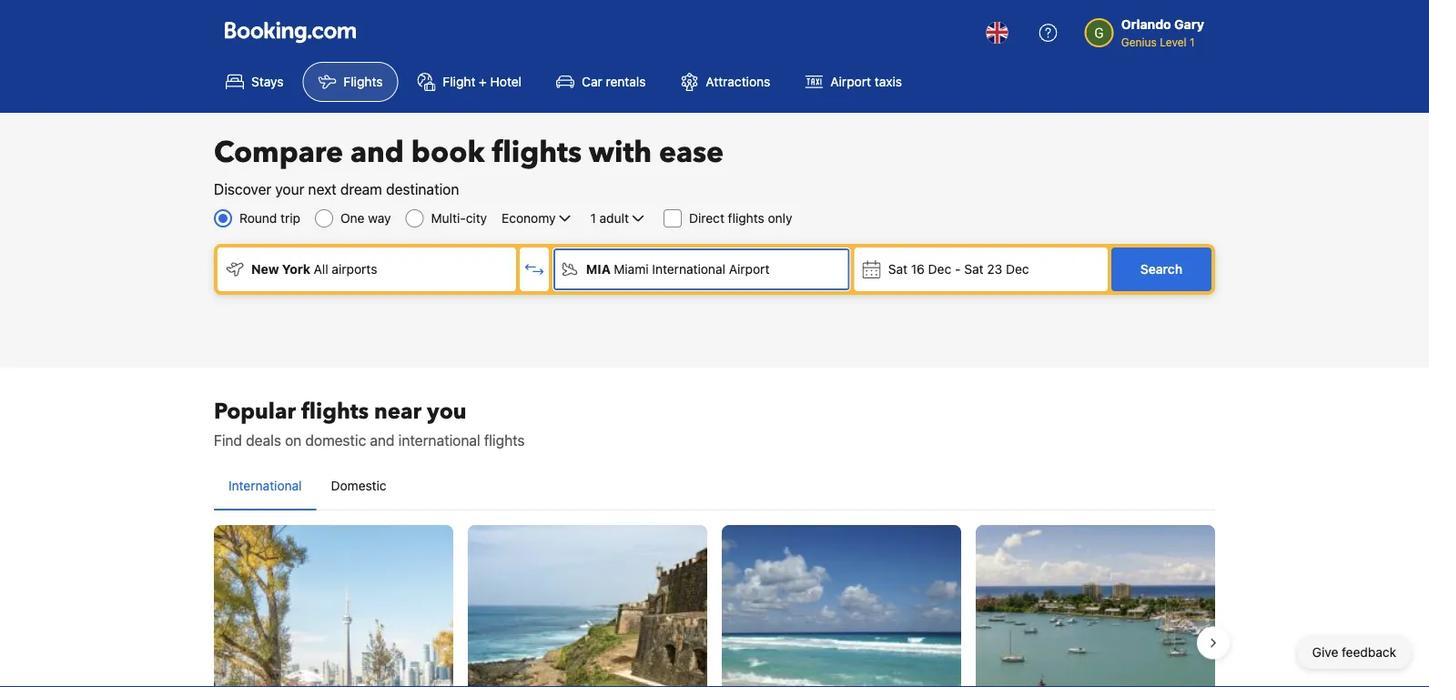 Task type: describe. For each thing, give the bounding box(es) containing it.
domestic button
[[316, 462, 401, 510]]

compare and book flights with ease discover your next dream destination
[[214, 133, 724, 198]]

international button
[[214, 462, 316, 510]]

search button
[[1112, 248, 1212, 291]]

car rentals
[[582, 74, 646, 89]]

new york to toronto image
[[214, 525, 453, 687]]

+
[[479, 74, 487, 89]]

stays link
[[210, 62, 299, 102]]

1 inside orlando gary genius level 1
[[1190, 36, 1195, 48]]

next
[[308, 181, 337, 198]]

2 sat from the left
[[964, 262, 984, 277]]

compare
[[214, 133, 343, 173]]

and inside popular flights near you find deals on domestic and international flights
[[370, 432, 395, 449]]

1 adult button
[[589, 208, 649, 229]]

domestic
[[331, 478, 387, 493]]

0 vertical spatial international
[[652, 262, 726, 277]]

destination
[[386, 181, 459, 198]]

multi-city
[[431, 211, 487, 226]]

attractions
[[706, 74, 770, 89]]

you
[[427, 396, 467, 427]]

one way
[[341, 211, 391, 226]]

dream
[[340, 181, 382, 198]]

flight + hotel link
[[402, 62, 537, 102]]

search
[[1141, 262, 1183, 277]]

give feedback button
[[1298, 636, 1411, 669]]

domestic
[[305, 432, 366, 449]]

airport inside "airport taxis" link
[[831, 74, 871, 89]]

round
[[239, 211, 277, 226]]

give
[[1313, 645, 1339, 660]]

flights left only
[[728, 211, 765, 226]]

trip
[[281, 211, 300, 226]]

way
[[368, 211, 391, 226]]

2 dec from the left
[[1006, 262, 1029, 277]]

international
[[398, 432, 480, 449]]

new york to san juan image
[[468, 525, 707, 687]]

attractions link
[[665, 62, 786, 102]]

1 dec from the left
[[928, 262, 952, 277]]

flights
[[344, 74, 383, 89]]

only
[[768, 211, 793, 226]]

tab list containing international
[[214, 462, 1215, 512]]

1 inside dropdown button
[[590, 211, 596, 226]]

and inside compare and book flights with ease discover your next dream destination
[[350, 133, 404, 173]]

stays
[[251, 74, 284, 89]]

direct
[[689, 211, 725, 226]]

york
[[282, 262, 311, 277]]

flight
[[443, 74, 476, 89]]

flights link
[[303, 62, 398, 102]]

all
[[314, 262, 328, 277]]

gary
[[1175, 17, 1204, 32]]

feedback
[[1342, 645, 1397, 660]]

city
[[466, 211, 487, 226]]

round trip
[[239, 211, 300, 226]]

flights up "domestic"
[[301, 396, 369, 427]]

multi-
[[431, 211, 466, 226]]

international inside button
[[229, 478, 302, 493]]



Task type: locate. For each thing, give the bounding box(es) containing it.
orlando gary genius level 1
[[1121, 17, 1204, 48]]

orlando
[[1121, 17, 1171, 32]]

deals
[[246, 432, 281, 449]]

airport taxis link
[[790, 62, 918, 102]]

direct flights only
[[689, 211, 793, 226]]

0 horizontal spatial dec
[[928, 262, 952, 277]]

23
[[987, 262, 1003, 277]]

airport
[[831, 74, 871, 89], [729, 262, 770, 277]]

0 vertical spatial 1
[[1190, 36, 1195, 48]]

dec left -
[[928, 262, 952, 277]]

0 horizontal spatial sat
[[888, 262, 908, 277]]

new
[[251, 262, 279, 277]]

airport taxis
[[831, 74, 902, 89]]

flights right the international
[[484, 432, 525, 449]]

1 left adult
[[590, 211, 596, 226]]

16
[[911, 262, 925, 277]]

adult
[[600, 211, 629, 226]]

car rentals link
[[541, 62, 661, 102]]

one
[[341, 211, 365, 226]]

popular flights near you find deals on domestic and international flights
[[214, 396, 525, 449]]

mia miami international airport
[[586, 262, 770, 277]]

sat
[[888, 262, 908, 277], [964, 262, 984, 277]]

give feedback
[[1313, 645, 1397, 660]]

hotel
[[490, 74, 522, 89]]

and down near
[[370, 432, 395, 449]]

1 vertical spatial international
[[229, 478, 302, 493]]

international
[[652, 262, 726, 277], [229, 478, 302, 493]]

sat 16 dec - sat 23 dec button
[[855, 248, 1108, 291]]

1 down gary at the top of the page
[[1190, 36, 1195, 48]]

taxis
[[875, 74, 902, 89]]

and
[[350, 133, 404, 173], [370, 432, 395, 449]]

0 vertical spatial airport
[[831, 74, 871, 89]]

sat 16 dec - sat 23 dec
[[888, 262, 1029, 277]]

mia
[[586, 262, 611, 277]]

car
[[582, 74, 602, 89]]

new york all airports
[[251, 262, 377, 277]]

dec right 23
[[1006, 262, 1029, 277]]

airport down direct flights only
[[729, 262, 770, 277]]

flights
[[492, 133, 582, 173], [728, 211, 765, 226], [301, 396, 369, 427], [484, 432, 525, 449]]

1 horizontal spatial international
[[652, 262, 726, 277]]

region
[[199, 518, 1230, 687]]

international down direct on the top of the page
[[652, 262, 726, 277]]

1 vertical spatial airport
[[729, 262, 770, 277]]

dec
[[928, 262, 952, 277], [1006, 262, 1029, 277]]

1 vertical spatial 1
[[590, 211, 596, 226]]

airport left taxis
[[831, 74, 871, 89]]

0 horizontal spatial airport
[[729, 262, 770, 277]]

1 horizontal spatial dec
[[1006, 262, 1029, 277]]

level
[[1160, 36, 1187, 48]]

and up dream
[[350, 133, 404, 173]]

flight + hotel
[[443, 74, 522, 89]]

1 adult
[[590, 211, 629, 226]]

book
[[411, 133, 485, 173]]

sat left 16
[[888, 262, 908, 277]]

on
[[285, 432, 302, 449]]

your
[[275, 181, 304, 198]]

find
[[214, 432, 242, 449]]

new york to cancún image
[[722, 525, 961, 687]]

1 horizontal spatial sat
[[964, 262, 984, 277]]

discover
[[214, 181, 271, 198]]

with
[[589, 133, 652, 173]]

flights inside compare and book flights with ease discover your next dream destination
[[492, 133, 582, 173]]

near
[[374, 396, 422, 427]]

booking.com logo image
[[225, 21, 356, 43], [225, 21, 356, 43]]

economy
[[502, 211, 556, 226]]

tab list
[[214, 462, 1215, 512]]

flights up economy
[[492, 133, 582, 173]]

miami
[[614, 262, 649, 277]]

1 sat from the left
[[888, 262, 908, 277]]

1 horizontal spatial airport
[[831, 74, 871, 89]]

rentals
[[606, 74, 646, 89]]

0 vertical spatial and
[[350, 133, 404, 173]]

international down deals
[[229, 478, 302, 493]]

0 horizontal spatial international
[[229, 478, 302, 493]]

popular
[[214, 396, 296, 427]]

genius
[[1121, 36, 1157, 48]]

sat right -
[[964, 262, 984, 277]]

new york to montego bay image
[[976, 525, 1215, 687]]

ease
[[659, 133, 724, 173]]

1 vertical spatial and
[[370, 432, 395, 449]]

1
[[1190, 36, 1195, 48], [590, 211, 596, 226]]

1 horizontal spatial 1
[[1190, 36, 1195, 48]]

airports
[[332, 262, 377, 277]]

0 horizontal spatial 1
[[590, 211, 596, 226]]

-
[[955, 262, 961, 277]]



Task type: vqa. For each thing, say whether or not it's contained in the screenshot.
Villas
no



